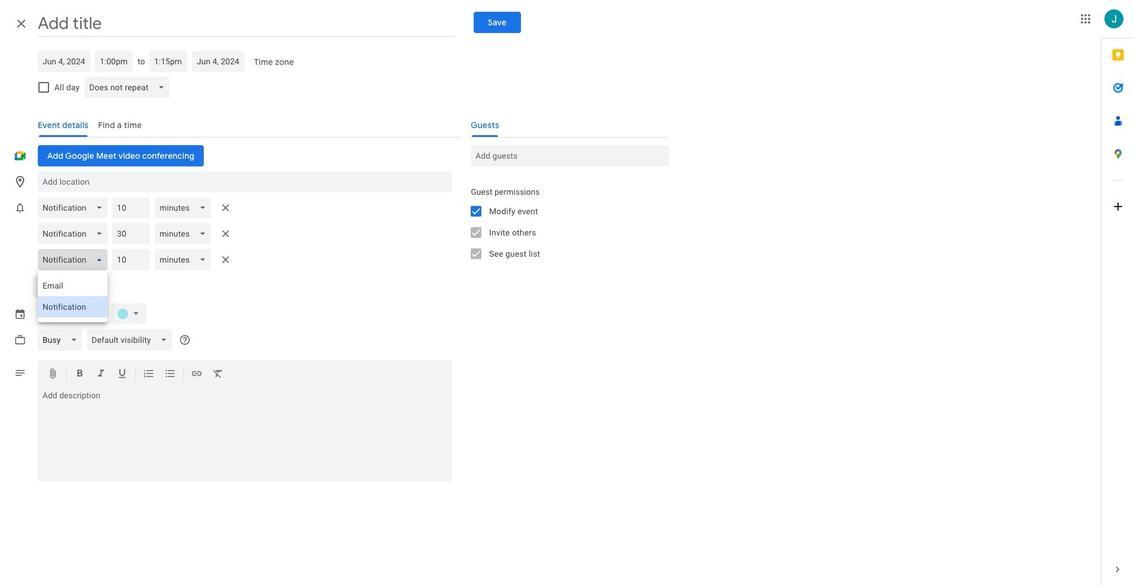 Task type: vqa. For each thing, say whether or not it's contained in the screenshot.
third Minutes In Advance For Notification number field
yes



Task type: locate. For each thing, give the bounding box(es) containing it.
minutes in advance for notification number field for second 10 minutes before element from the top
[[117, 249, 146, 271]]

Add location text field
[[43, 171, 447, 193]]

2 10 minutes before element from the top
[[38, 246, 235, 322]]

italic image
[[95, 368, 107, 382]]

minutes in advance for notification number field inside 30 minutes before element
[[117, 223, 146, 245]]

Guests text field
[[476, 145, 665, 167]]

Start date text field
[[43, 51, 86, 72]]

group
[[461, 183, 669, 265]]

notifications element
[[38, 194, 235, 322]]

3 minutes in advance for notification number field from the top
[[117, 249, 146, 271]]

notification method list box
[[38, 271, 108, 322]]

Start time text field
[[100, 51, 128, 72]]

option
[[38, 275, 108, 296]]

2 minutes in advance for notification number field from the top
[[117, 223, 146, 245]]

remove formatting image
[[212, 368, 224, 382]]

30 minutes before element
[[38, 220, 235, 248]]

1 10 minutes before element from the top
[[38, 194, 235, 222]]

1 vertical spatial minutes in advance for notification number field
[[117, 223, 146, 245]]

End date text field
[[197, 51, 240, 72]]

tab list
[[1102, 38, 1134, 553]]

None field
[[84, 73, 170, 102], [38, 194, 108, 222], [155, 194, 211, 222], [38, 220, 108, 248], [155, 220, 211, 248], [38, 246, 108, 274], [155, 246, 211, 274], [38, 326, 82, 354], [87, 326, 172, 354], [84, 73, 170, 102], [38, 194, 108, 222], [155, 194, 211, 222], [38, 220, 108, 248], [155, 220, 211, 248], [38, 246, 108, 274], [155, 246, 211, 274], [38, 326, 82, 354], [87, 326, 172, 354]]

2 vertical spatial minutes in advance for notification number field
[[117, 249, 146, 271]]

1 vertical spatial 10 minutes before element
[[38, 246, 235, 322]]

Description text field
[[38, 391, 452, 480]]

1 minutes in advance for notification number field from the top
[[117, 197, 146, 219]]

End time text field
[[154, 51, 183, 72]]

0 vertical spatial minutes in advance for notification number field
[[117, 197, 146, 219]]

minutes in advance for notification number field for 30 minutes before element
[[117, 223, 146, 245]]

Minutes in advance for notification number field
[[117, 197, 146, 219], [117, 223, 146, 245], [117, 249, 146, 271]]

option inside 10 minutes before element
[[38, 275, 108, 296]]

10 minutes before element
[[38, 194, 235, 222], [38, 246, 235, 322]]

minutes in advance for notification number field for 1st 10 minutes before element from the top of the notifications element
[[117, 197, 146, 219]]

insert link image
[[191, 368, 203, 382]]

Title text field
[[38, 11, 455, 37]]

0 vertical spatial 10 minutes before element
[[38, 194, 235, 222]]

numbered list image
[[143, 368, 155, 382]]



Task type: describe. For each thing, give the bounding box(es) containing it.
underline image
[[116, 368, 128, 382]]

formatting options toolbar
[[38, 360, 452, 389]]

bulleted list image
[[164, 368, 176, 382]]

notification option
[[38, 296, 108, 318]]

bold image
[[74, 368, 86, 382]]



